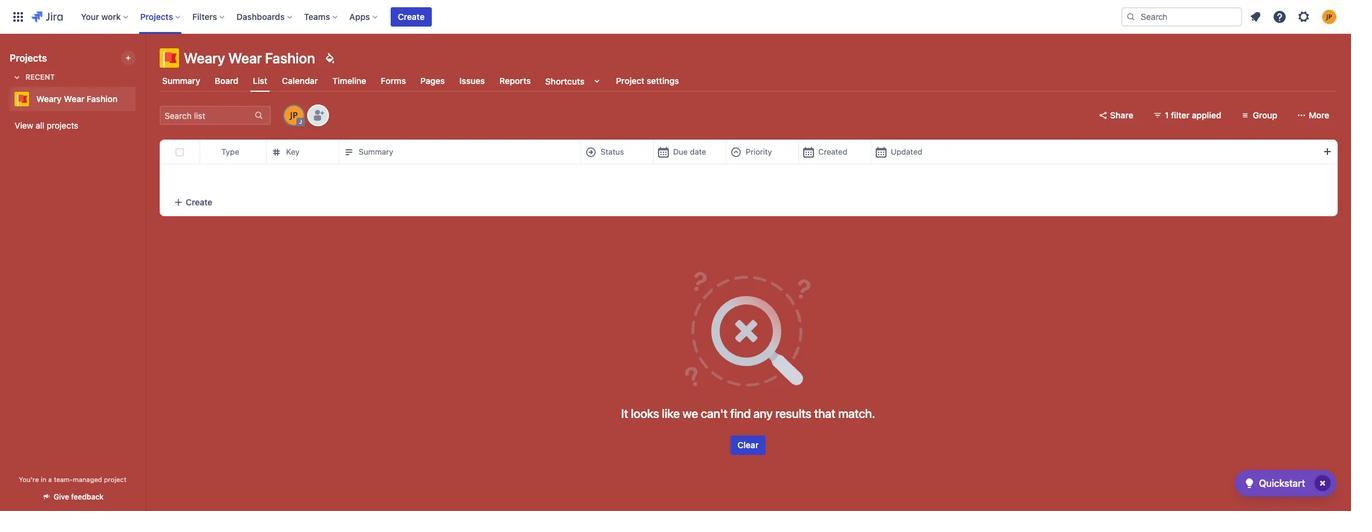Task type: vqa. For each thing, say whether or not it's contained in the screenshot.
expand image
no



Task type: describe. For each thing, give the bounding box(es) containing it.
add people image
[[311, 108, 326, 123]]

projects button
[[137, 7, 185, 26]]

calendar link
[[280, 70, 321, 92]]

calendar
[[282, 76, 318, 86]]

a
[[48, 476, 52, 484]]

primary element
[[7, 0, 1122, 34]]

check image
[[1243, 477, 1257, 491]]

share
[[1111, 110, 1134, 120]]

group
[[1254, 110, 1278, 120]]

1 horizontal spatial fashion
[[265, 50, 315, 67]]

1 filter applied button
[[1146, 106, 1229, 125]]

quickstart
[[1260, 479, 1306, 490]]

results
[[776, 407, 812, 421]]

in
[[41, 476, 46, 484]]

work
[[101, 11, 121, 21]]

all
[[36, 120, 44, 131]]

share button
[[1092, 106, 1141, 125]]

timeline link
[[330, 70, 369, 92]]

project settings link
[[614, 70, 682, 92]]

view all projects
[[15, 120, 78, 131]]

projects
[[47, 120, 78, 131]]

timeline
[[333, 76, 366, 86]]

view
[[15, 120, 33, 131]]

collapse recent projects image
[[10, 70, 24, 85]]

we
[[683, 407, 698, 421]]

reports
[[500, 76, 531, 86]]

reports link
[[497, 70, 534, 92]]

pages
[[421, 76, 445, 86]]

due date
[[674, 147, 707, 157]]

create inside primary element
[[398, 11, 425, 21]]

project
[[616, 76, 645, 86]]

board link
[[212, 70, 241, 92]]

recent
[[25, 73, 55, 82]]

find
[[731, 407, 751, 421]]

1 vertical spatial create
[[186, 197, 212, 207]]

summary link
[[160, 70, 203, 92]]

give feedback
[[54, 493, 104, 502]]

weary wear fashion link
[[10, 87, 131, 111]]

1 vertical spatial create button
[[160, 189, 1338, 216]]

your work
[[81, 11, 121, 21]]

Search list text field
[[161, 107, 253, 124]]

match.
[[839, 407, 876, 421]]

1 vertical spatial weary wear fashion
[[36, 94, 118, 104]]

key
[[286, 147, 300, 157]]

status
[[601, 147, 624, 157]]

quickstart button
[[1236, 471, 1337, 497]]

filter
[[1172, 110, 1190, 120]]

Search field
[[1122, 7, 1243, 26]]

clear button
[[731, 436, 766, 456]]

give
[[54, 493, 69, 502]]

you're
[[19, 476, 39, 484]]

issues link
[[457, 70, 488, 92]]

managed
[[73, 476, 102, 484]]

any
[[754, 407, 773, 421]]

like
[[662, 407, 680, 421]]

looks
[[631, 407, 660, 421]]

projects inside "projects" popup button
[[140, 11, 173, 21]]

summary inside "link"
[[162, 76, 200, 86]]

feedback
[[71, 493, 104, 502]]

date
[[690, 147, 707, 157]]

apps
[[350, 11, 370, 21]]

1 vertical spatial summary
[[359, 147, 393, 157]]



Task type: locate. For each thing, give the bounding box(es) containing it.
give feedback button
[[34, 488, 111, 508]]

1 horizontal spatial projects
[[140, 11, 173, 21]]

0 horizontal spatial wear
[[64, 94, 85, 104]]

0 horizontal spatial weary wear fashion
[[36, 94, 118, 104]]

fashion up calendar
[[265, 50, 315, 67]]

appswitcher icon image
[[11, 9, 25, 24]]

create
[[398, 11, 425, 21], [186, 197, 212, 207]]

add to starred image
[[132, 92, 146, 107]]

settings image
[[1297, 9, 1312, 24]]

list
[[253, 76, 268, 86]]

more button
[[1290, 106, 1337, 125]]

1 filter applied
[[1166, 110, 1222, 120]]

james peterson image
[[284, 106, 304, 125]]

jira image
[[31, 9, 63, 24], [31, 9, 63, 24]]

1
[[1166, 110, 1170, 120]]

your profile and settings image
[[1323, 9, 1337, 24]]

1 vertical spatial weary
[[36, 94, 62, 104]]

projects right work
[[140, 11, 173, 21]]

forms link
[[379, 70, 409, 92]]

wear up list
[[228, 50, 262, 67]]

1 horizontal spatial weary wear fashion
[[184, 50, 315, 67]]

wear
[[228, 50, 262, 67], [64, 94, 85, 104]]

weary down recent
[[36, 94, 62, 104]]

create button right apps popup button
[[391, 7, 432, 26]]

weary wear fashion up list
[[184, 50, 315, 67]]

0 horizontal spatial projects
[[10, 53, 47, 64]]

0 vertical spatial wear
[[228, 50, 262, 67]]

tab list
[[153, 70, 1345, 92]]

filters
[[193, 11, 217, 21]]

1 vertical spatial projects
[[10, 53, 47, 64]]

banner containing your work
[[0, 0, 1352, 34]]

it looks like we can't find any results that match.
[[622, 407, 876, 421]]

your work button
[[77, 7, 133, 26]]

0 horizontal spatial create
[[186, 197, 212, 207]]

due
[[674, 147, 688, 157]]

weary
[[184, 50, 225, 67], [36, 94, 62, 104]]

sidebar navigation image
[[132, 48, 159, 73]]

fashion left add to starred image
[[87, 94, 118, 104]]

0 horizontal spatial weary
[[36, 94, 62, 104]]

search image
[[1127, 12, 1136, 21]]

0 vertical spatial summary
[[162, 76, 200, 86]]

projects
[[140, 11, 173, 21], [10, 53, 47, 64]]

project settings
[[616, 76, 679, 86]]

1 horizontal spatial weary
[[184, 50, 225, 67]]

applied
[[1193, 110, 1222, 120]]

shortcuts button
[[543, 70, 607, 92]]

1 horizontal spatial create
[[398, 11, 425, 21]]

0 vertical spatial projects
[[140, 11, 173, 21]]

0 vertical spatial weary
[[184, 50, 225, 67]]

board
[[215, 76, 239, 86]]

help image
[[1273, 9, 1288, 24]]

dismiss quickstart image
[[1314, 474, 1333, 494]]

1 vertical spatial fashion
[[87, 94, 118, 104]]

settings
[[647, 76, 679, 86]]

0 horizontal spatial summary
[[162, 76, 200, 86]]

group button
[[1234, 106, 1285, 125]]

that
[[815, 407, 836, 421]]

dashboards button
[[233, 7, 297, 26]]

create project image
[[123, 53, 133, 63]]

can't
[[701, 407, 728, 421]]

it
[[622, 407, 629, 421]]

tab list containing list
[[153, 70, 1345, 92]]

1 horizontal spatial summary
[[359, 147, 393, 157]]

row
[[160, 140, 1338, 165]]

0 horizontal spatial fashion
[[87, 94, 118, 104]]

more
[[1310, 110, 1330, 120]]

0 vertical spatial create button
[[391, 7, 432, 26]]

apps button
[[346, 7, 382, 26]]

0 vertical spatial create
[[398, 11, 425, 21]]

1 horizontal spatial wear
[[228, 50, 262, 67]]

0 vertical spatial weary wear fashion
[[184, 50, 315, 67]]

type
[[221, 147, 239, 157]]

notifications image
[[1249, 9, 1264, 24]]

clear
[[738, 441, 759, 451]]

projects up recent
[[10, 53, 47, 64]]

shortcuts
[[546, 76, 585, 86]]

issues
[[460, 76, 485, 86]]

create button
[[391, 7, 432, 26], [160, 189, 1338, 216]]

priority
[[746, 147, 772, 157]]

create button inside primary element
[[391, 7, 432, 26]]

dashboards
[[237, 11, 285, 21]]

filters button
[[189, 7, 229, 26]]

fashion
[[265, 50, 315, 67], [87, 94, 118, 104]]

row containing type
[[160, 140, 1338, 165]]

team-
[[54, 476, 73, 484]]

weary wear fashion
[[184, 50, 315, 67], [36, 94, 118, 104]]

1 vertical spatial wear
[[64, 94, 85, 104]]

teams button
[[301, 7, 342, 26]]

weary up board
[[184, 50, 225, 67]]

forms
[[381, 76, 406, 86]]

pages link
[[418, 70, 448, 92]]

your
[[81, 11, 99, 21]]

updated
[[891, 147, 923, 157]]

wear up view all projects link
[[64, 94, 85, 104]]

create button down priority
[[160, 189, 1338, 216]]

set background color image
[[323, 51, 337, 65]]

you're in a team-managed project
[[19, 476, 126, 484]]

view all projects link
[[10, 115, 136, 137]]

created
[[819, 147, 848, 157]]

weary wear fashion up view all projects link
[[36, 94, 118, 104]]

banner
[[0, 0, 1352, 34]]

teams
[[304, 11, 330, 21]]

project
[[104, 476, 126, 484]]

summary
[[162, 76, 200, 86], [359, 147, 393, 157]]

0 vertical spatial fashion
[[265, 50, 315, 67]]



